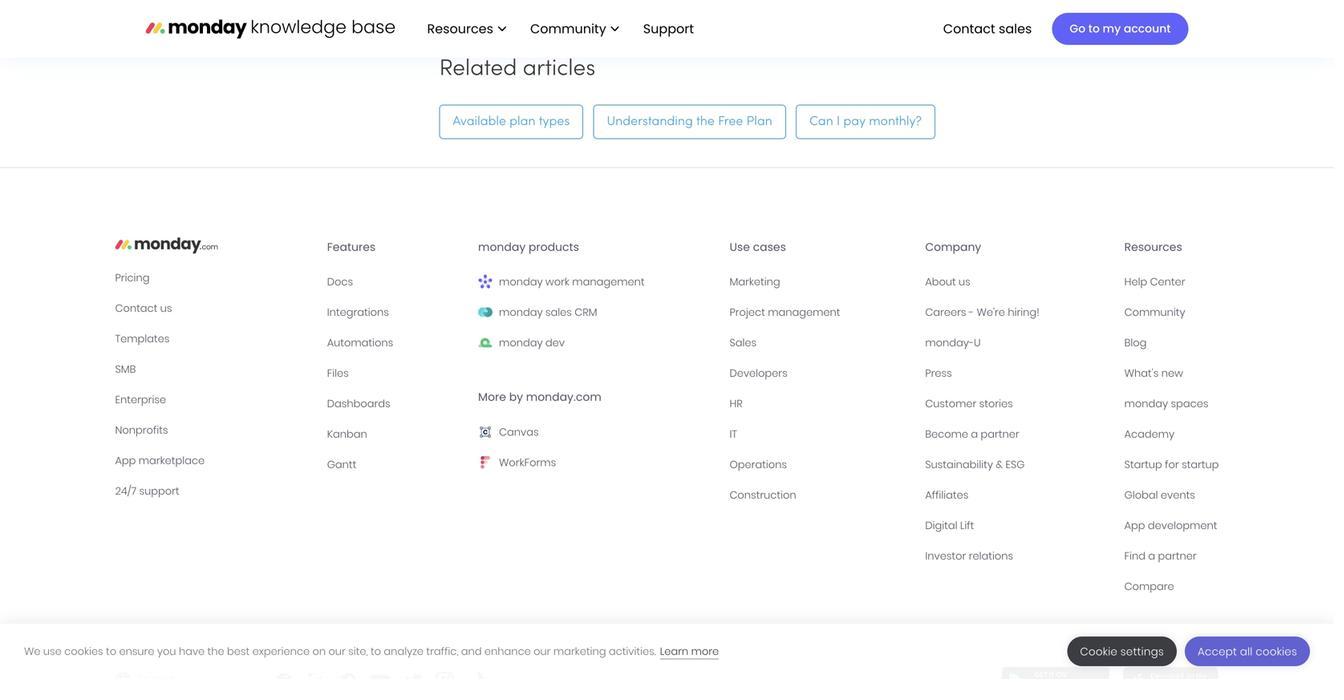 Task type: describe. For each thing, give the bounding box(es) containing it.
you
[[157, 645, 176, 659]]

0 horizontal spatial the
[[207, 645, 224, 659]]

monday for monday spaces
[[1125, 397, 1168, 411]]

workforms icon footer image
[[478, 456, 493, 470]]

24/7
[[115, 484, 136, 499]]

press
[[925, 366, 952, 381]]

it
[[730, 427, 737, 442]]

free
[[718, 116, 743, 128]]

community link for help center link
[[1125, 304, 1219, 321]]

1 horizontal spatial to
[[371, 645, 381, 659]]

monday spaces
[[1125, 397, 1209, 411]]

investor
[[925, 549, 966, 564]]

support
[[139, 484, 179, 499]]

canvas icon footer image
[[478, 425, 493, 440]]

what's new
[[1125, 366, 1183, 381]]

global events
[[1125, 488, 1195, 503]]

compare
[[1125, 580, 1174, 594]]

operations link
[[730, 456, 913, 474]]

resources inside list
[[427, 19, 493, 38]]

templates
[[115, 332, 170, 346]]

workforms link
[[478, 454, 717, 472]]

gantt link
[[327, 456, 465, 474]]

a for find
[[1148, 549, 1155, 564]]

developers link
[[730, 365, 913, 382]]

go
[[1070, 21, 1086, 37]]

sustainability & esg
[[925, 458, 1025, 472]]

partner for become a partner
[[981, 427, 1020, 442]]

app development
[[1125, 519, 1218, 533]]

1 our from the left
[[329, 645, 346, 659]]

operations
[[730, 458, 787, 472]]

settings
[[1121, 645, 1164, 660]]

more by monday.com
[[478, 390, 602, 405]]

docs link
[[327, 273, 465, 291]]

we
[[24, 645, 41, 659]]

monday dev product management software image
[[478, 336, 493, 350]]

24/7 support
[[115, 484, 179, 499]]

events
[[1161, 488, 1195, 503]]

related
[[439, 59, 517, 80]]

pricing link
[[115, 269, 314, 287]]

sales for monday
[[546, 305, 572, 320]]

investor relations
[[925, 549, 1013, 564]]

to inside main element
[[1089, 21, 1100, 37]]

crm
[[575, 305, 597, 320]]

monday-u link
[[925, 334, 1112, 352]]

monday for monday work management
[[499, 275, 543, 289]]

1 horizontal spatial resources
[[1125, 240, 1182, 255]]

contact for contact us
[[115, 301, 158, 316]]

plan
[[510, 116, 536, 128]]

investor relations link
[[925, 548, 1112, 565]]

startup for startup
[[1125, 458, 1219, 472]]

resources link
[[419, 15, 514, 43]]

all
[[1240, 645, 1253, 660]]

can i pay monthly?
[[810, 116, 922, 128]]

monday spaces link
[[1125, 395, 1219, 413]]

app for app marketplace
[[115, 454, 136, 468]]

go to my account
[[1070, 21, 1171, 37]]

cookie
[[1080, 645, 1118, 660]]

marketplace
[[139, 454, 205, 468]]

us for contact us
[[160, 301, 172, 316]]

for
[[1165, 458, 1179, 472]]

smb link
[[115, 361, 314, 378]]

account
[[1124, 21, 1171, 37]]

careers - we're hiring!
[[925, 305, 1040, 320]]

a for become
[[971, 427, 978, 442]]

community link for resources link
[[522, 15, 627, 43]]

affiliates link
[[925, 487, 1112, 504]]

monday work management
[[499, 275, 645, 289]]

i
[[837, 116, 840, 128]]

0 vertical spatial management
[[572, 275, 645, 289]]

marketing link
[[730, 273, 913, 291]]

automations
[[327, 336, 393, 350]]

dashboards
[[327, 397, 390, 411]]

crm icon footer image
[[478, 305, 493, 320]]

monday for monday sales crm
[[499, 305, 543, 320]]

digital
[[925, 519, 958, 533]]

have
[[179, 645, 205, 659]]

accept all cookies
[[1198, 645, 1297, 660]]

by
[[509, 390, 523, 405]]

1 vertical spatial management
[[768, 305, 840, 320]]

find a partner link
[[1125, 548, 1219, 565]]

help center link
[[1125, 273, 1219, 291]]

what's
[[1125, 366, 1159, 381]]

1 horizontal spatial community
[[1125, 305, 1186, 320]]

features
[[327, 240, 376, 255]]

digital lift link
[[925, 517, 1112, 535]]

monday dev
[[499, 336, 565, 350]]

new
[[1162, 366, 1183, 381]]

startup
[[1182, 458, 1219, 472]]

dashboards link
[[327, 395, 465, 413]]

marketing
[[730, 275, 780, 289]]

it operations
[[730, 427, 787, 472]]

become a partner
[[925, 427, 1020, 442]]

monday for monday dev
[[499, 336, 543, 350]]

files link
[[327, 365, 465, 382]]

list containing resources
[[411, 0, 707, 58]]

about
[[925, 275, 956, 289]]

become
[[925, 427, 968, 442]]

find a partner
[[1125, 549, 1197, 564]]



Task type: locate. For each thing, give the bounding box(es) containing it.
hr
[[730, 397, 743, 411]]

resources
[[427, 19, 493, 38], [1125, 240, 1182, 255]]

become a partner link
[[925, 426, 1112, 443]]

work
[[546, 275, 570, 289]]

to right go
[[1089, 21, 1100, 37]]

monday
[[478, 240, 526, 255], [499, 275, 543, 289], [499, 305, 543, 320], [499, 336, 543, 350], [1125, 397, 1168, 411]]

contact inside main element
[[943, 19, 995, 38]]

smb
[[115, 362, 136, 377]]

0 vertical spatial community
[[530, 19, 606, 38]]

partner for find a partner
[[1158, 549, 1197, 564]]

app for app development
[[1125, 519, 1145, 533]]

management up monday sales crm link at top
[[572, 275, 645, 289]]

1 vertical spatial partner
[[1158, 549, 1197, 564]]

0 horizontal spatial contact
[[115, 301, 158, 316]]

0 vertical spatial partner
[[981, 427, 1020, 442]]

cookies for all
[[1256, 645, 1297, 660]]

sales inside main element
[[999, 19, 1032, 38]]

1 cookies from the left
[[64, 645, 103, 659]]

a inside find a partner link
[[1148, 549, 1155, 564]]

1 horizontal spatial us
[[959, 275, 971, 289]]

pay
[[844, 116, 866, 128]]

1 horizontal spatial our
[[534, 645, 551, 659]]

a right become
[[971, 427, 978, 442]]

partner up &
[[981, 427, 1020, 442]]

app inside app development link
[[1125, 519, 1145, 533]]

app marketplace
[[115, 454, 205, 468]]

learn more link
[[660, 645, 719, 660]]

esg
[[1006, 458, 1025, 472]]

understanding the free plan
[[607, 116, 772, 128]]

help
[[1125, 275, 1148, 289]]

community link up articles
[[522, 15, 627, 43]]

sales left crm
[[546, 305, 572, 320]]

0 vertical spatial sales
[[999, 19, 1032, 38]]

monday up academy at the right of the page
[[1125, 397, 1168, 411]]

resources up related
[[427, 19, 493, 38]]

go to my account link
[[1052, 13, 1189, 45]]

can i pay monthly? link
[[796, 105, 935, 139]]

startup for startup link
[[1125, 456, 1219, 474]]

app up '24/7'
[[115, 454, 136, 468]]

1 vertical spatial app
[[1125, 519, 1145, 533]]

download the monday ios app from the app store image
[[1123, 667, 1219, 680]]

download the monday android app from google play image
[[1002, 667, 1110, 680]]

sales
[[730, 336, 757, 350]]

1 vertical spatial a
[[1148, 549, 1155, 564]]

developers
[[730, 366, 788, 381]]

1 vertical spatial the
[[207, 645, 224, 659]]

accept
[[1198, 645, 1237, 660]]

0 horizontal spatial partner
[[981, 427, 1020, 442]]

us inside "link"
[[959, 275, 971, 289]]

0 horizontal spatial community link
[[522, 15, 627, 43]]

1 horizontal spatial app
[[1125, 519, 1145, 533]]

more
[[691, 645, 719, 659]]

dialog containing cookie settings
[[0, 624, 1334, 680]]

monday-u
[[925, 336, 981, 350]]

digital lift
[[925, 519, 974, 533]]

community link
[[522, 15, 627, 43], [1125, 304, 1219, 321]]

0 horizontal spatial app
[[115, 454, 136, 468]]

our right on
[[329, 645, 346, 659]]

community
[[530, 19, 606, 38], [1125, 305, 1186, 320]]

to right site,
[[371, 645, 381, 659]]

customer
[[925, 397, 977, 411]]

kanban link
[[327, 426, 465, 443]]

0 horizontal spatial our
[[329, 645, 346, 659]]

0 vertical spatial contact
[[943, 19, 995, 38]]

a inside become a partner link
[[971, 427, 978, 442]]

monday.com logo image
[[146, 12, 395, 45]]

cookie settings
[[1080, 645, 1164, 660]]

0 vertical spatial app
[[115, 454, 136, 468]]

files
[[327, 366, 349, 381]]

0 horizontal spatial management
[[572, 275, 645, 289]]

blog link
[[1125, 334, 1219, 352]]

us up templates
[[160, 301, 172, 316]]

the left free
[[696, 116, 715, 128]]

kanban
[[327, 427, 367, 442]]

we use cookies to ensure you have the best experience on our site, to analyze traffic, and enhance our marketing activities. learn more
[[24, 645, 719, 659]]

monday right "footer wm logo"
[[499, 275, 543, 289]]

what's new link
[[1125, 365, 1219, 382]]

use
[[730, 240, 750, 255]]

1 horizontal spatial cookies
[[1256, 645, 1297, 660]]

0 horizontal spatial a
[[971, 427, 978, 442]]

0 vertical spatial a
[[971, 427, 978, 442]]

0 horizontal spatial us
[[160, 301, 172, 316]]

careers
[[925, 305, 966, 320]]

app inside app marketplace link
[[115, 454, 136, 468]]

stories
[[979, 397, 1013, 411]]

main element
[[411, 0, 1189, 58]]

u
[[974, 336, 981, 350]]

footer wm logo image
[[478, 275, 493, 289]]

partner down development
[[1158, 549, 1197, 564]]

traffic,
[[426, 645, 458, 659]]

accept all cookies button
[[1185, 637, 1310, 667]]

0 horizontal spatial resources
[[427, 19, 493, 38]]

community up articles
[[530, 19, 606, 38]]

a right find
[[1148, 549, 1155, 564]]

analyze
[[384, 645, 424, 659]]

1 vertical spatial resources
[[1125, 240, 1182, 255]]

lift
[[960, 519, 974, 533]]

1 vertical spatial sales
[[546, 305, 572, 320]]

learn
[[660, 645, 689, 659]]

0 horizontal spatial cookies
[[64, 645, 103, 659]]

0 vertical spatial the
[[696, 116, 715, 128]]

cookies for use
[[64, 645, 103, 659]]

0 horizontal spatial sales
[[546, 305, 572, 320]]

1 vertical spatial community
[[1125, 305, 1186, 320]]

affiliates
[[925, 488, 969, 503]]

1 horizontal spatial the
[[696, 116, 715, 128]]

0 horizontal spatial community
[[530, 19, 606, 38]]

sales for contact
[[999, 19, 1032, 38]]

project
[[730, 305, 765, 320]]

monday for monday products
[[478, 240, 526, 255]]

sales
[[999, 19, 1032, 38], [546, 305, 572, 320]]

canvas link
[[478, 423, 717, 441]]

products
[[529, 240, 579, 255]]

plan
[[747, 116, 772, 128]]

use cases
[[730, 240, 786, 255]]

2 our from the left
[[534, 645, 551, 659]]

types
[[539, 116, 570, 128]]

community inside list
[[530, 19, 606, 38]]

1 horizontal spatial management
[[768, 305, 840, 320]]

0 vertical spatial resources
[[427, 19, 493, 38]]

list
[[411, 0, 707, 58]]

1 horizontal spatial partner
[[1158, 549, 1197, 564]]

academy
[[1125, 427, 1175, 442]]

ensure
[[119, 645, 154, 659]]

0 horizontal spatial to
[[106, 645, 116, 659]]

dialog
[[0, 624, 1334, 680]]

the left 'best'
[[207, 645, 224, 659]]

cookies right use
[[64, 645, 103, 659]]

our right enhance
[[534, 645, 551, 659]]

compare link
[[1125, 578, 1219, 596]]

-
[[969, 305, 974, 320]]

sales left go
[[999, 19, 1032, 38]]

monday up the monday dev
[[499, 305, 543, 320]]

understanding
[[607, 116, 693, 128]]

monday.com
[[526, 390, 602, 405]]

enterprise link
[[115, 391, 314, 409]]

1 horizontal spatial contact
[[943, 19, 995, 38]]

more
[[478, 390, 506, 405]]

2 cookies from the left
[[1256, 645, 1297, 660]]

monday logo image
[[115, 232, 218, 258]]

find
[[1125, 549, 1146, 564]]

support link
[[635, 15, 707, 43], [643, 19, 699, 38]]

hiring!
[[1008, 305, 1040, 320]]

center
[[1150, 275, 1186, 289]]

management up sales link
[[768, 305, 840, 320]]

monthly?
[[869, 116, 922, 128]]

app up find
[[1125, 519, 1145, 533]]

contact for contact sales
[[943, 19, 995, 38]]

cookies right all
[[1256, 645, 1297, 660]]

1 horizontal spatial community link
[[1125, 304, 1219, 321]]

monday sales crm
[[499, 305, 597, 320]]

2 horizontal spatial to
[[1089, 21, 1100, 37]]

cookies inside button
[[1256, 645, 1297, 660]]

community link down help center link
[[1125, 304, 1219, 321]]

1 vertical spatial us
[[160, 301, 172, 316]]

monday left dev on the left of page
[[499, 336, 543, 350]]

it link
[[730, 426, 913, 443]]

1 vertical spatial community link
[[1125, 304, 1219, 321]]

1 horizontal spatial sales
[[999, 19, 1032, 38]]

to left ensure
[[106, 645, 116, 659]]

0 vertical spatial us
[[959, 275, 971, 289]]

project management
[[730, 305, 840, 320]]

community down help center
[[1125, 305, 1186, 320]]

relations
[[969, 549, 1013, 564]]

us for about us
[[959, 275, 971, 289]]

site,
[[348, 645, 368, 659]]

docs
[[327, 275, 353, 289]]

1 horizontal spatial a
[[1148, 549, 1155, 564]]

partner
[[981, 427, 1020, 442], [1158, 549, 1197, 564]]

academy link
[[1125, 426, 1219, 443]]

use
[[43, 645, 62, 659]]

monday up "footer wm logo"
[[478, 240, 526, 255]]

articles
[[523, 59, 596, 80]]

pricing
[[115, 271, 150, 285]]

resources up help center
[[1125, 240, 1182, 255]]

project management link
[[730, 304, 913, 321]]

on
[[313, 645, 326, 659]]

0 vertical spatial community link
[[522, 15, 627, 43]]

1 vertical spatial contact
[[115, 301, 158, 316]]

construction
[[730, 488, 796, 503]]

us right 'about'
[[959, 275, 971, 289]]



Task type: vqa. For each thing, say whether or not it's contained in the screenshot.
the partner inside the THE FIND A PARTNER link
yes



